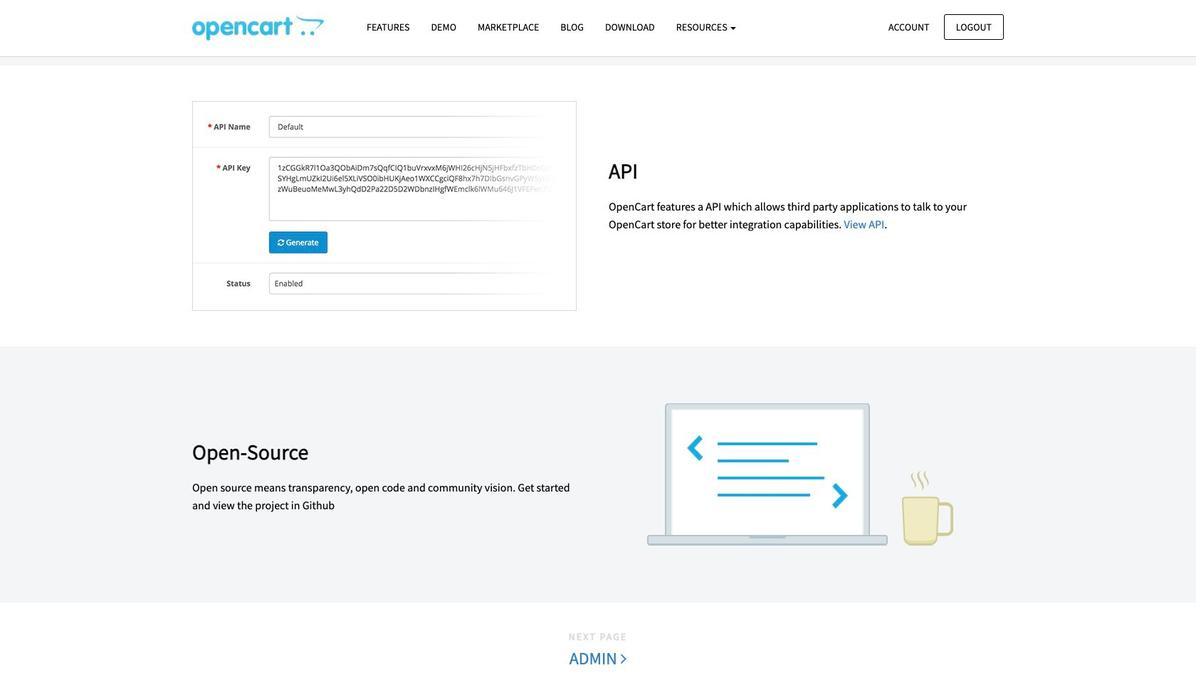 Task type: vqa. For each thing, say whether or not it's contained in the screenshot.
Open Source image
yes



Task type: locate. For each thing, give the bounding box(es) containing it.
angle right image
[[621, 650, 627, 667]]

mvc-l architecture image
[[609, 0, 993, 30]]

open source image
[[609, 382, 993, 568]]



Task type: describe. For each thing, give the bounding box(es) containing it.
opencart - features image
[[192, 15, 324, 41]]

api image
[[192, 101, 577, 311]]



